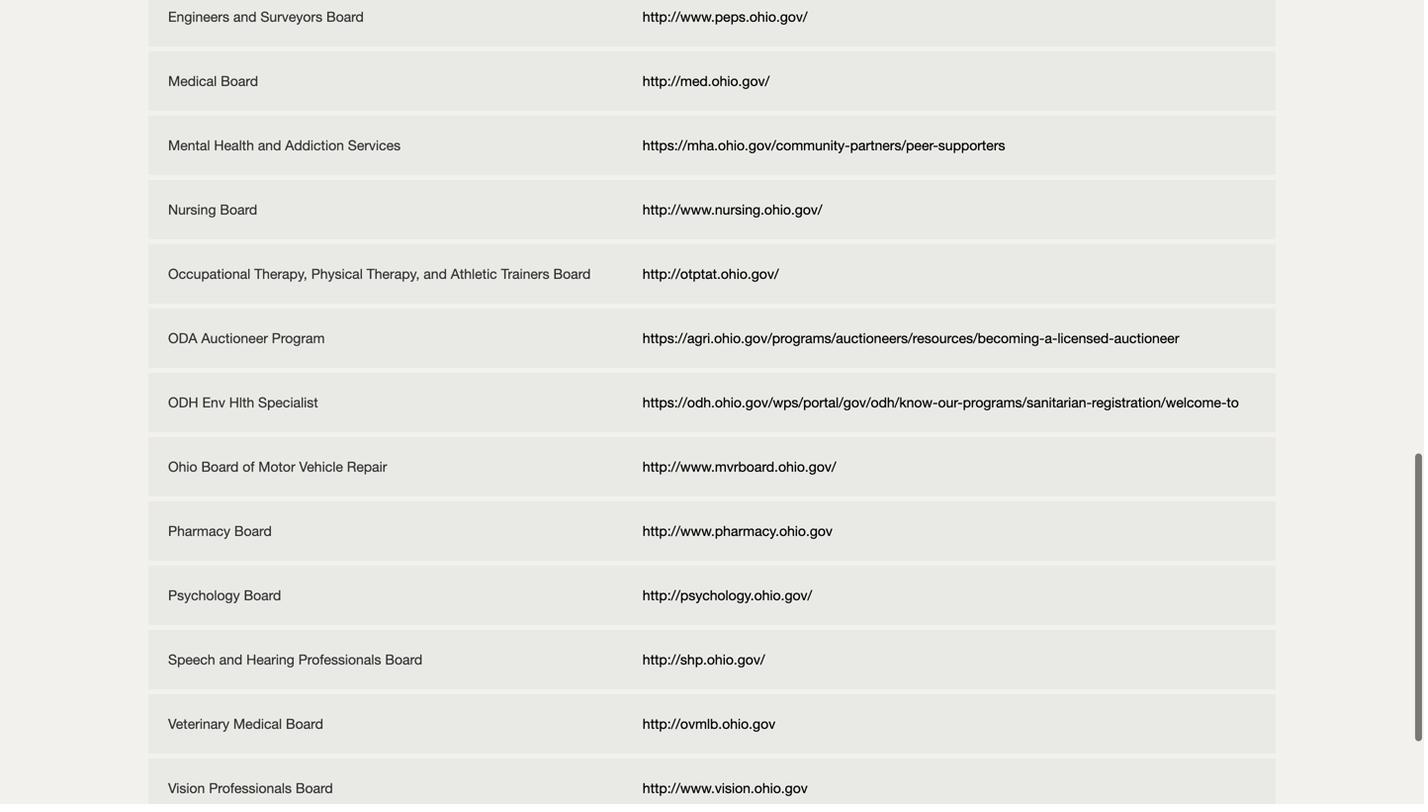 Task type: locate. For each thing, give the bounding box(es) containing it.
psychology
[[168, 587, 240, 603]]

0 vertical spatial professionals
[[298, 651, 381, 668]]

pharmacy board
[[168, 523, 272, 539]]

professionals right vision
[[209, 780, 292, 796]]

veterinary
[[168, 716, 229, 732]]

http://www.peps.ohio.gov/ link
[[643, 8, 808, 25]]

hearing
[[246, 651, 295, 668]]

http://otptat.ohio.gov/ link
[[643, 266, 779, 282]]

specialist
[[258, 394, 318, 411]]

vision
[[168, 780, 205, 796]]

registration/welcome-
[[1092, 394, 1227, 411]]

mental
[[168, 137, 210, 153]]

1 therapy, from the left
[[254, 266, 307, 282]]

athletic
[[451, 266, 497, 282]]

http://med.ohio.gov/
[[643, 73, 770, 89]]

ohio
[[168, 459, 197, 475]]

medical right veterinary
[[233, 716, 282, 732]]

http://med.ohio.gov/ link
[[643, 73, 770, 89]]

of
[[243, 459, 255, 475]]

and right engineers
[[233, 8, 257, 25]]

ohio board of motor vehicle repair
[[168, 459, 387, 475]]

https://mha.ohio.gov/community-
[[643, 137, 850, 153]]

vehicle
[[299, 459, 343, 475]]

http://psychology.ohio.gov/ link
[[643, 587, 812, 603]]

http://otptat.ohio.gov/
[[643, 266, 779, 282]]

and right "health"
[[258, 137, 281, 153]]

oda
[[168, 330, 197, 346]]

psychology board
[[168, 587, 281, 603]]

https://mha.ohio.gov/community-partners/peer-supporters link
[[643, 137, 1006, 153]]

https://odh.ohio.gov/wps/portal/gov/odh/know-our-programs/sanitarian-registration/welcome-to link
[[643, 394, 1239, 411]]

http://shp.ohio.gov/ link
[[643, 651, 765, 668]]

1 horizontal spatial medical
[[233, 716, 282, 732]]

http://www.peps.ohio.gov/
[[643, 8, 808, 25]]

therapy, right 'physical'
[[367, 266, 420, 282]]

therapy,
[[254, 266, 307, 282], [367, 266, 420, 282]]

0 horizontal spatial professionals
[[209, 780, 292, 796]]

http://www.pharmacy.ohio.gov
[[643, 523, 833, 539]]

0 horizontal spatial therapy,
[[254, 266, 307, 282]]

0 horizontal spatial medical
[[168, 73, 217, 89]]

professionals right hearing
[[298, 651, 381, 668]]

nursing board
[[168, 201, 257, 218]]

and right speech
[[219, 651, 243, 668]]

services
[[348, 137, 401, 153]]

medical up mental
[[168, 73, 217, 89]]

https://odh.ohio.gov/wps/portal/gov/odh/know-our-programs/sanitarian-registration/welcome-to
[[643, 394, 1239, 411]]

1 horizontal spatial therapy,
[[367, 266, 420, 282]]

https://mha.ohio.gov/community-partners/peer-supporters
[[643, 137, 1006, 153]]

occupational
[[168, 266, 251, 282]]

physical
[[311, 266, 363, 282]]

licensed-
[[1058, 330, 1115, 346]]

medical
[[168, 73, 217, 89], [233, 716, 282, 732]]

1 vertical spatial professionals
[[209, 780, 292, 796]]

board
[[326, 8, 364, 25], [221, 73, 258, 89], [220, 201, 257, 218], [553, 266, 591, 282], [201, 459, 239, 475], [234, 523, 272, 539], [244, 587, 281, 603], [385, 651, 423, 668], [286, 716, 323, 732], [296, 780, 333, 796]]

therapy, left 'physical'
[[254, 266, 307, 282]]

1 vertical spatial medical
[[233, 716, 282, 732]]

program
[[272, 330, 325, 346]]

0 vertical spatial medical
[[168, 73, 217, 89]]

oda auctioneer program
[[168, 330, 325, 346]]

http://psychology.ohio.gov/
[[643, 587, 812, 603]]

https://agri.ohio.gov/programs/auctioneers/resources/becoming-
[[643, 330, 1045, 346]]

engineers and surveyors board
[[168, 8, 364, 25]]

mental health and addiction services
[[168, 137, 401, 153]]

and
[[233, 8, 257, 25], [258, 137, 281, 153], [424, 266, 447, 282], [219, 651, 243, 668]]

odh
[[168, 394, 198, 411]]

http://shp.ohio.gov/
[[643, 651, 765, 668]]

surveyors
[[261, 8, 323, 25]]

professionals
[[298, 651, 381, 668], [209, 780, 292, 796]]



Task type: describe. For each thing, give the bounding box(es) containing it.
health
[[214, 137, 254, 153]]

https://agri.ohio.gov/programs/auctioneers/resources/becoming-a-licensed-auctioneer
[[643, 330, 1180, 346]]

http://www.nursing.ohio.gov/
[[643, 201, 823, 218]]

auctioneer
[[1114, 330, 1180, 346]]

http://ovmlb.ohio.gov link
[[643, 716, 776, 732]]

http://ovmlb.ohio.gov
[[643, 716, 776, 732]]

http://www.mvrboard.ohio.gov/ link
[[643, 459, 836, 475]]

veterinary medical board
[[168, 716, 323, 732]]

http://www.nursing.ohio.gov/ link
[[643, 201, 823, 218]]

programs/sanitarian-
[[963, 394, 1092, 411]]

http://www.vision.ohio.gov link
[[643, 780, 808, 796]]

http://www.pharmacy.ohio.gov link
[[643, 523, 833, 539]]

trainers
[[501, 266, 550, 282]]

and left athletic
[[424, 266, 447, 282]]

partners/peer-
[[850, 137, 939, 153]]

engineers
[[168, 8, 229, 25]]

speech
[[168, 651, 215, 668]]

hlth
[[229, 394, 254, 411]]

odh env hlth specialist
[[168, 394, 318, 411]]

motor
[[258, 459, 295, 475]]

vision professionals board
[[168, 780, 333, 796]]

https://agri.ohio.gov/programs/auctioneers/resources/becoming-a-licensed-auctioneer link
[[643, 330, 1180, 346]]

auctioneer
[[201, 330, 268, 346]]

addiction
[[285, 137, 344, 153]]

nursing
[[168, 201, 216, 218]]

speech and hearing professionals board
[[168, 651, 423, 668]]

our-
[[938, 394, 963, 411]]

to
[[1227, 394, 1239, 411]]

2 therapy, from the left
[[367, 266, 420, 282]]

occupational therapy, physical therapy, and athletic trainers board
[[168, 266, 591, 282]]

env
[[202, 394, 225, 411]]

https://odh.ohio.gov/wps/portal/gov/odh/know-
[[643, 394, 938, 411]]

pharmacy
[[168, 523, 231, 539]]

repair
[[347, 459, 387, 475]]

medical board
[[168, 73, 258, 89]]

a-
[[1045, 330, 1058, 346]]

supporters
[[939, 137, 1006, 153]]

1 horizontal spatial professionals
[[298, 651, 381, 668]]

http://www.vision.ohio.gov
[[643, 780, 808, 796]]

http://www.mvrboard.ohio.gov/
[[643, 459, 836, 475]]



Task type: vqa. For each thing, say whether or not it's contained in the screenshot.
State
no



